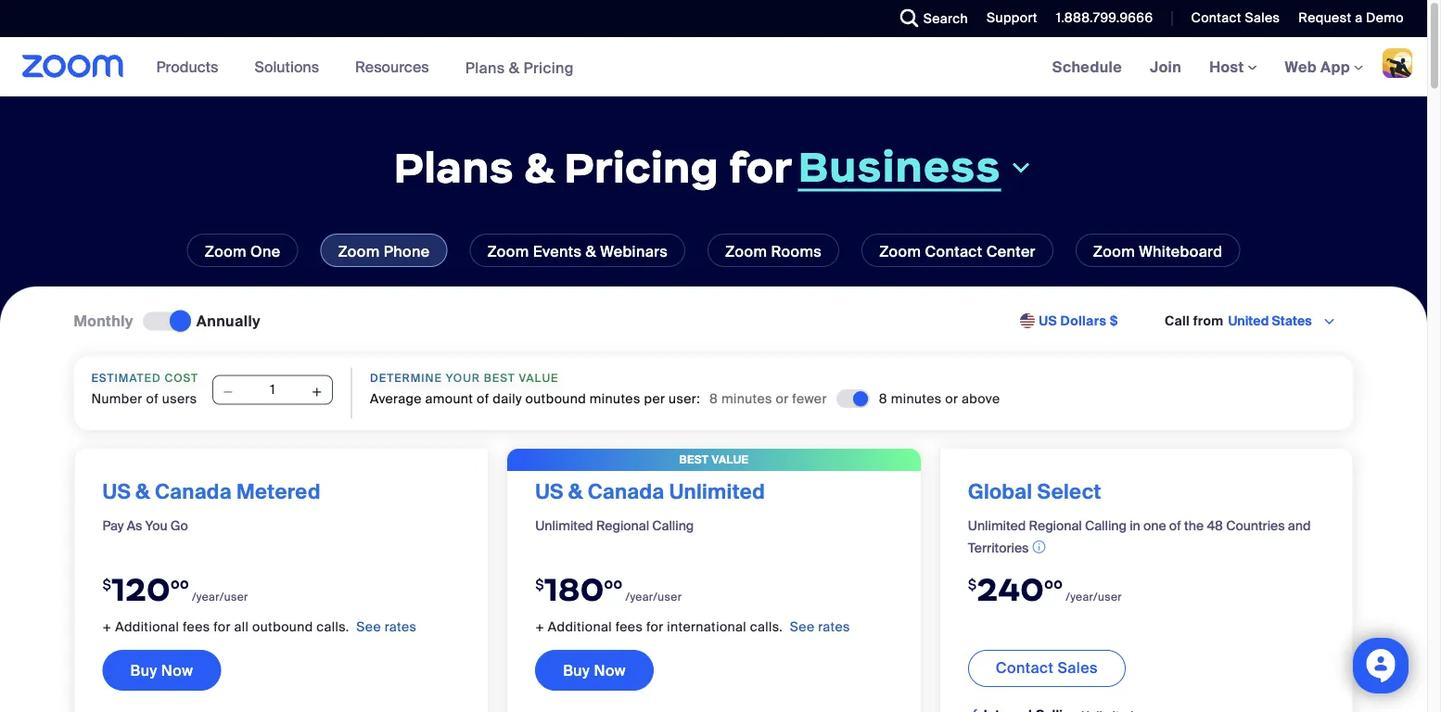 Task type: locate. For each thing, give the bounding box(es) containing it.
regional for unlimited regional calling
[[596, 517, 649, 535]]

buy now link down $ 120 00 /year/user
[[103, 650, 221, 691]]

canada up unlimited regional calling
[[588, 479, 665, 505]]

minutes left per
[[590, 390, 641, 407]]

zoom contact center
[[880, 242, 1036, 261]]

1 rates from the left
[[385, 618, 417, 635]]

2 horizontal spatial unlimited
[[968, 517, 1026, 535]]

1 buy from the left
[[130, 661, 157, 680]]

calling left in
[[1085, 517, 1127, 535]]

1 vertical spatial sales
[[1058, 658, 1098, 678]]

1 vertical spatial plans
[[394, 141, 514, 194]]

0 horizontal spatial now
[[161, 661, 193, 680]]

0 vertical spatial pricing
[[524, 58, 574, 77]]

0 horizontal spatial see
[[356, 618, 381, 635]]

of left users
[[146, 390, 159, 407]]

buy now link for 120
[[103, 650, 221, 691]]

unlimited up 180
[[535, 517, 593, 535]]

plans for plans & pricing
[[465, 58, 505, 77]]

users
[[162, 390, 197, 407]]

00 for 120
[[171, 577, 189, 592]]

additional down 180
[[548, 618, 612, 635]]

buy now
[[130, 661, 193, 680], [563, 661, 626, 680]]

0 horizontal spatial buy
[[130, 661, 157, 680]]

0 horizontal spatial rates
[[385, 618, 417, 635]]

0 vertical spatial value
[[519, 371, 559, 385]]

1 + from the left
[[103, 618, 112, 635]]

1 canada from the left
[[155, 479, 232, 505]]

2 horizontal spatial of
[[1170, 517, 1182, 535]]

determine
[[370, 371, 442, 385]]

0 vertical spatial plans
[[465, 58, 505, 77]]

of left the
[[1170, 517, 1182, 535]]

1 fees from the left
[[183, 618, 210, 635]]

6 zoom from the left
[[1094, 242, 1135, 261]]

info outline image
[[1033, 537, 1046, 556]]

us up pay
[[103, 479, 131, 505]]

1 8 from the left
[[710, 390, 718, 407]]

+ for 180
[[535, 618, 545, 635]]

1 vertical spatial best
[[680, 453, 709, 467]]

canada for 120
[[155, 479, 232, 505]]

2 horizontal spatial 00
[[1045, 577, 1063, 592]]

now for 180
[[594, 661, 626, 680]]

1 horizontal spatial buy
[[563, 661, 590, 680]]

as
[[127, 517, 142, 535]]

0 horizontal spatial see rates link
[[356, 618, 417, 635]]

or for above
[[946, 390, 959, 407]]

1 horizontal spatial /year/user
[[626, 590, 682, 604]]

2 vertical spatial contact
[[996, 658, 1054, 678]]

1.888.799.9666 button
[[1043, 0, 1158, 37], [1056, 9, 1153, 26]]

additional for 180
[[548, 618, 612, 635]]

1 minutes from the left
[[590, 390, 641, 407]]

0 horizontal spatial 8
[[710, 390, 718, 407]]

best
[[484, 371, 516, 385], [680, 453, 709, 467]]

1 horizontal spatial minutes
[[722, 390, 773, 407]]

plans inside the product information "navigation"
[[465, 58, 505, 77]]

see
[[356, 618, 381, 635], [790, 618, 815, 635]]

1 regional from the left
[[596, 517, 649, 535]]

1 horizontal spatial canada
[[588, 479, 665, 505]]

metered
[[237, 479, 321, 505]]

+ additional fees for all outbound calls. see rates
[[103, 618, 417, 635]]

solutions
[[255, 57, 319, 77]]

/year/user down unlimited regional calling in one of the 48 countries and territories
[[1066, 590, 1123, 604]]

$ for 120
[[103, 575, 112, 593]]

unlimited for unlimited regional calling
[[535, 517, 593, 535]]

support link
[[973, 0, 1043, 37], [987, 9, 1038, 26]]

2 zoom from the left
[[338, 242, 380, 261]]

main content
[[0, 37, 1428, 712]]

2 minutes from the left
[[722, 390, 773, 407]]

value up average amount of daily outbound minutes per user:
[[519, 371, 559, 385]]

pricing inside the product information "navigation"
[[524, 58, 574, 77]]

zoom rooms
[[726, 242, 822, 261]]

0 horizontal spatial calls.
[[317, 618, 349, 635]]

$180 per year per user element
[[535, 558, 893, 618]]

solutions button
[[255, 37, 328, 96]]

us for 120
[[103, 479, 131, 505]]

one
[[1144, 517, 1167, 535]]

unlimited regional calling in one of the 48 countries and territories
[[968, 517, 1311, 556]]

rates
[[385, 618, 417, 635], [818, 618, 850, 635]]

contact sales link inside main content
[[968, 650, 1126, 687]]

0 horizontal spatial calling
[[652, 517, 694, 535]]

buy now for 120
[[130, 661, 193, 680]]

/year/user
[[192, 590, 248, 604], [626, 590, 682, 604], [1066, 590, 1123, 604]]

0 horizontal spatial outbound
[[252, 618, 313, 635]]

+ additional fees for international calls. see rates
[[535, 618, 850, 635]]

1 horizontal spatial or
[[946, 390, 959, 407]]

estimated cost number of users
[[91, 371, 199, 407]]

2 regional from the left
[[1029, 517, 1082, 535]]

1 horizontal spatial see
[[790, 618, 815, 635]]

sales
[[1245, 9, 1280, 26], [1058, 658, 1098, 678]]

1 horizontal spatial of
[[477, 390, 489, 407]]

now for 120
[[161, 661, 193, 680]]

1 vertical spatial contact
[[925, 242, 983, 261]]

1 horizontal spatial contact sales
[[1192, 9, 1280, 26]]

international
[[667, 618, 747, 635]]

minutes
[[590, 390, 641, 407], [722, 390, 773, 407], [891, 390, 942, 407]]

buy now link down $ 180 00 /year/user
[[535, 650, 654, 691]]

1 horizontal spatial outbound
[[526, 390, 586, 407]]

calls.
[[317, 618, 349, 635], [750, 618, 783, 635]]

8 right fewer on the right bottom of page
[[879, 390, 888, 407]]

3 /year/user from the left
[[1066, 590, 1123, 604]]

regional down the us & canada unlimited
[[596, 517, 649, 535]]

1 see from the left
[[356, 618, 381, 635]]

1 horizontal spatial regional
[[1029, 517, 1082, 535]]

1 horizontal spatial rates
[[818, 618, 850, 635]]

0 horizontal spatial /year/user
[[192, 590, 248, 604]]

00 inside $ 120 00 /year/user
[[171, 577, 189, 592]]

zoom left rooms
[[726, 242, 767, 261]]

& for for
[[524, 141, 554, 194]]

0 horizontal spatial canada
[[155, 479, 232, 505]]

00
[[171, 577, 189, 592], [604, 577, 623, 592], [1045, 577, 1063, 592]]

for for plans & pricing for
[[729, 141, 793, 194]]

unlimited up territories
[[968, 517, 1026, 535]]

& inside the product information "navigation"
[[509, 58, 520, 77]]

sales inside main content
[[1058, 658, 1098, 678]]

2 now from the left
[[594, 661, 626, 680]]

1 zoom from the left
[[205, 242, 247, 261]]

1 now from the left
[[161, 661, 193, 680]]

0 horizontal spatial sales
[[1058, 658, 1098, 678]]

$ inside $ 120 00 /year/user
[[103, 575, 112, 593]]

0 horizontal spatial or
[[776, 390, 789, 407]]

us & canada metered
[[103, 479, 321, 505]]

00 down unlimited regional calling
[[604, 577, 623, 592]]

2 horizontal spatial contact
[[1192, 9, 1242, 26]]

4 zoom from the left
[[726, 242, 767, 261]]

fees down $ 120 00 /year/user
[[183, 618, 210, 635]]

all
[[234, 618, 249, 635]]

zoom logo image
[[22, 55, 124, 78]]

regional inside unlimited regional calling in one of the 48 countries and territories
[[1029, 517, 1082, 535]]

2 or from the left
[[946, 390, 959, 407]]

0 horizontal spatial of
[[146, 390, 159, 407]]

us up unlimited regional calling
[[535, 479, 564, 505]]

$ for 240
[[968, 575, 977, 593]]

average amount of daily outbound minutes per user:8 minutes or above element
[[879, 389, 1000, 408]]

zoom for zoom rooms
[[726, 242, 767, 261]]

calling
[[652, 517, 694, 535], [1085, 517, 1127, 535]]

now
[[161, 661, 193, 680], [594, 661, 626, 680]]

or left above
[[946, 390, 959, 407]]

canada for 180
[[588, 479, 665, 505]]

outbound right daily
[[526, 390, 586, 407]]

2 see rates link from the left
[[790, 618, 850, 635]]

buy now link
[[103, 650, 221, 691], [535, 650, 654, 691]]

00 down go at left bottom
[[171, 577, 189, 592]]

1 horizontal spatial see rates link
[[790, 618, 850, 635]]

$ inside popup button
[[1110, 313, 1119, 330]]

contact sales down $ 240 00 /year/user at the right of the page
[[996, 658, 1098, 678]]

of
[[146, 390, 159, 407], [477, 390, 489, 407], [1170, 517, 1182, 535]]

1 horizontal spatial 8
[[879, 390, 888, 407]]

pricing for plans & pricing for
[[564, 141, 719, 194]]

0 horizontal spatial buy now link
[[103, 650, 221, 691]]

fees
[[183, 618, 210, 635], [616, 618, 643, 635]]

2 horizontal spatial /year/user
[[1066, 590, 1123, 604]]

2 calling from the left
[[1085, 517, 1127, 535]]

support
[[987, 9, 1038, 26]]

fees down $ 180 00 /year/user
[[616, 618, 643, 635]]

2 8 from the left
[[879, 390, 888, 407]]

us inside popup button
[[1039, 313, 1058, 330]]

buy now down $ 180 00 /year/user
[[563, 661, 626, 680]]

canada up go at left bottom
[[155, 479, 232, 505]]

zoom phone
[[338, 242, 430, 261]]

1 additional from the left
[[115, 618, 179, 635]]

& for metered
[[136, 479, 150, 505]]

contact sales up host dropdown button
[[1192, 9, 1280, 26]]

1 horizontal spatial value
[[712, 453, 749, 467]]

$240 per year per user element
[[968, 558, 1325, 618]]

see rates link for 120
[[356, 618, 417, 635]]

0 horizontal spatial fees
[[183, 618, 210, 635]]

0 horizontal spatial +
[[103, 618, 112, 635]]

undefined 1 text field
[[212, 375, 333, 405]]

00 inside $ 180 00 /year/user
[[604, 577, 623, 592]]

fees for 180
[[616, 618, 643, 635]]

outbound down $120 per year per user element
[[252, 618, 313, 635]]

calls. down $120 per year per user element
[[317, 618, 349, 635]]

for
[[729, 141, 793, 194], [214, 618, 231, 635], [647, 618, 664, 635]]

$ inside $ 240 00 /year/user
[[968, 575, 977, 593]]

1 horizontal spatial contact
[[996, 658, 1054, 678]]

$
[[1110, 313, 1119, 330], [103, 575, 112, 593], [535, 575, 544, 593], [968, 575, 977, 593]]

zoom for zoom phone
[[338, 242, 380, 261]]

global select
[[968, 479, 1102, 505]]

1 horizontal spatial sales
[[1245, 9, 1280, 26]]

zoom left one
[[205, 242, 247, 261]]

5 zoom from the left
[[880, 242, 921, 261]]

webinars
[[600, 242, 668, 261]]

2 horizontal spatial minutes
[[891, 390, 942, 407]]

plans inside main content
[[394, 141, 514, 194]]

for left international
[[647, 618, 664, 635]]

0 horizontal spatial regional
[[596, 517, 649, 535]]

us left dollars
[[1039, 313, 1058, 330]]

2 additional from the left
[[548, 618, 612, 635]]

1 horizontal spatial 00
[[604, 577, 623, 592]]

2 + from the left
[[535, 618, 545, 635]]

buy down 120
[[130, 661, 157, 680]]

resources button
[[355, 37, 438, 96]]

48
[[1207, 517, 1224, 535]]

buy now link for 180
[[535, 650, 654, 691]]

/year/user inside $ 180 00 /year/user
[[626, 590, 682, 604]]

3 00 from the left
[[1045, 577, 1063, 592]]

above
[[962, 390, 1000, 407]]

2 buy from the left
[[563, 661, 590, 680]]

0 horizontal spatial unlimited
[[535, 517, 593, 535]]

2 canada from the left
[[588, 479, 665, 505]]

$ inside $ 180 00 /year/user
[[535, 575, 544, 593]]

pricing inside main content
[[564, 141, 719, 194]]

1 horizontal spatial additional
[[548, 618, 612, 635]]

web app
[[1285, 57, 1351, 77]]

minutes for 8 minutes or fewer
[[722, 390, 773, 407]]

for up zoom rooms
[[729, 141, 793, 194]]

buy now down $ 120 00 /year/user
[[130, 661, 193, 680]]

1 horizontal spatial calling
[[1085, 517, 1127, 535]]

calling for unlimited regional calling in one of the 48 countries and territories
[[1085, 517, 1127, 535]]

zoom left events
[[487, 242, 529, 261]]

best up the us & canada unlimited
[[680, 453, 709, 467]]

now down $ 120 00 /year/user
[[161, 661, 193, 680]]

request
[[1299, 9, 1352, 26]]

regional up info outline image
[[1029, 517, 1082, 535]]

contact left the center
[[925, 242, 983, 261]]

1 horizontal spatial us
[[535, 479, 564, 505]]

2 buy now from the left
[[563, 661, 626, 680]]

1 calling from the left
[[652, 517, 694, 535]]

plans for plans & pricing for
[[394, 141, 514, 194]]

/year/user inside $ 240 00 /year/user
[[1066, 590, 1123, 604]]

show options image
[[1322, 314, 1337, 329]]

additional
[[115, 618, 179, 635], [548, 618, 612, 635]]

2 00 from the left
[[604, 577, 623, 592]]

resources
[[355, 57, 429, 77]]

1 horizontal spatial for
[[647, 618, 664, 635]]

demo
[[1367, 9, 1404, 26]]

0 horizontal spatial buy now
[[130, 661, 193, 680]]

0 horizontal spatial value
[[519, 371, 559, 385]]

in
[[1130, 517, 1141, 535]]

zoom
[[205, 242, 247, 261], [338, 242, 380, 261], [487, 242, 529, 261], [726, 242, 767, 261], [880, 242, 921, 261], [1094, 242, 1135, 261]]

and
[[1288, 517, 1311, 535]]

average amount of daily outbound minutes per user:8 minutes or fewer element
[[710, 389, 827, 408]]

2 horizontal spatial us
[[1039, 313, 1058, 330]]

contact
[[1192, 9, 1242, 26], [925, 242, 983, 261], [996, 658, 1054, 678]]

0 horizontal spatial for
[[214, 618, 231, 635]]

value down average amount of daily outbound minutes per user:8 minutes or fewer element
[[712, 453, 749, 467]]

whiteboard
[[1139, 242, 1223, 261]]

buy down 180
[[563, 661, 590, 680]]

calling inside unlimited regional calling in one of the 48 countries and territories
[[1085, 517, 1127, 535]]

best up daily
[[484, 371, 516, 385]]

3 minutes from the left
[[891, 390, 942, 407]]

products
[[156, 57, 218, 77]]

sales down $ 240 00 /year/user at the right of the page
[[1058, 658, 1098, 678]]

request a demo link
[[1285, 0, 1428, 37], [1299, 9, 1404, 26]]

minutes left above
[[891, 390, 942, 407]]

phone
[[384, 242, 430, 261]]

1 horizontal spatial calls.
[[750, 618, 783, 635]]

contact down 240
[[996, 658, 1054, 678]]

1 or from the left
[[776, 390, 789, 407]]

+
[[103, 618, 112, 635], [535, 618, 545, 635]]

& inside tabs of zoom services "tab list"
[[586, 242, 596, 261]]

or left fewer on the right bottom of page
[[776, 390, 789, 407]]

buy
[[130, 661, 157, 680], [563, 661, 590, 680]]

contact sales link
[[1178, 0, 1285, 37], [1192, 9, 1280, 26], [968, 650, 1126, 687]]

us for 180
[[535, 479, 564, 505]]

calling down the us & canada unlimited
[[652, 517, 694, 535]]

calls. right international
[[750, 618, 783, 635]]

1.888.799.9666 button up schedule on the right of the page
[[1043, 0, 1158, 37]]

for left the all at left
[[214, 618, 231, 635]]

1 see rates link from the left
[[356, 618, 417, 635]]

banner
[[0, 37, 1428, 98]]

+ down 180
[[535, 618, 545, 635]]

00 down info outline image
[[1045, 577, 1063, 592]]

pricing
[[524, 58, 574, 77], [564, 141, 719, 194]]

00 inside $ 240 00 /year/user
[[1045, 577, 1063, 592]]

or for fewer
[[776, 390, 789, 407]]

1 horizontal spatial now
[[594, 661, 626, 680]]

2 horizontal spatial for
[[729, 141, 793, 194]]

contact up 'host'
[[1192, 9, 1242, 26]]

/year/user up the all at left
[[192, 590, 248, 604]]

3 zoom from the left
[[487, 242, 529, 261]]

2 fees from the left
[[616, 618, 643, 635]]

/year/user up "+ additional fees for international calls. see rates"
[[626, 590, 682, 604]]

+ down 120
[[103, 618, 112, 635]]

unlimited inside unlimited regional calling in one of the 48 countries and territories
[[968, 517, 1026, 535]]

2 see from the left
[[790, 618, 815, 635]]

zoom left whiteboard
[[1094, 242, 1135, 261]]

1 horizontal spatial +
[[535, 618, 545, 635]]

0 horizontal spatial additional
[[115, 618, 179, 635]]

now down $ 180 00 /year/user
[[594, 661, 626, 680]]

1 buy now link from the left
[[103, 650, 221, 691]]

1 vertical spatial contact sales
[[996, 658, 1098, 678]]

regional
[[596, 517, 649, 535], [1029, 517, 1082, 535]]

additional down 120
[[115, 618, 179, 635]]

0 horizontal spatial us
[[103, 479, 131, 505]]

1 horizontal spatial buy now
[[563, 661, 626, 680]]

1 vertical spatial outbound
[[252, 618, 313, 635]]

& for unlimited
[[569, 479, 583, 505]]

number of users: 1 element
[[212, 375, 333, 407]]

0 horizontal spatial minutes
[[590, 390, 641, 407]]

1 horizontal spatial buy now link
[[535, 650, 654, 691]]

see rates link
[[356, 618, 417, 635], [790, 618, 850, 635]]

0 horizontal spatial 00
[[171, 577, 189, 592]]

of left daily
[[477, 390, 489, 407]]

$ for 180
[[535, 575, 544, 593]]

0 vertical spatial best
[[484, 371, 516, 385]]

1 00 from the left
[[171, 577, 189, 592]]

1 /year/user from the left
[[192, 590, 248, 604]]

1 buy now from the left
[[130, 661, 193, 680]]

8 right "user:"
[[710, 390, 718, 407]]

you
[[145, 517, 168, 535]]

plans & pricing link
[[465, 58, 574, 77], [465, 58, 574, 77]]

average amount of daily outbound minutes per user:
[[370, 390, 700, 407]]

fees for 120
[[183, 618, 210, 635]]

minutes right "user:"
[[722, 390, 773, 407]]

&
[[509, 58, 520, 77], [524, 141, 554, 194], [586, 242, 596, 261], [136, 479, 150, 505], [569, 479, 583, 505]]

0 vertical spatial contact
[[1192, 9, 1242, 26]]

2 /year/user from the left
[[626, 590, 682, 604]]

zoom for zoom contact center
[[880, 242, 921, 261]]

1 vertical spatial pricing
[[564, 141, 719, 194]]

/year/user inside $ 120 00 /year/user
[[192, 590, 248, 604]]

fewer
[[793, 390, 827, 407]]

1 horizontal spatial fees
[[616, 618, 643, 635]]

0 horizontal spatial contact
[[925, 242, 983, 261]]

2 buy now link from the left
[[535, 650, 654, 691]]

zoom left "phone"
[[338, 242, 380, 261]]

0 horizontal spatial contact sales
[[996, 658, 1098, 678]]

unlimited down best value
[[670, 479, 766, 505]]

sales up host dropdown button
[[1245, 9, 1280, 26]]

zoom down business
[[880, 242, 921, 261]]

of inside unlimited regional calling in one of the 48 countries and territories
[[1170, 517, 1182, 535]]



Task type: vqa. For each thing, say whether or not it's contained in the screenshot.
Contact within the Tabs of Zoom Services Tab List
yes



Task type: describe. For each thing, give the bounding box(es) containing it.
dollars
[[1061, 313, 1107, 330]]

per
[[644, 390, 665, 407]]

see rates link for 180
[[790, 618, 850, 635]]

countries
[[1227, 517, 1285, 535]]

amount
[[425, 390, 473, 407]]

0 horizontal spatial best
[[484, 371, 516, 385]]

pricing for plans & pricing
[[524, 58, 574, 77]]

$ 120 00 /year/user
[[103, 569, 248, 610]]

best value
[[680, 453, 749, 467]]

240
[[977, 569, 1045, 610]]

the
[[1185, 517, 1204, 535]]

product information navigation
[[142, 37, 588, 98]]

/year/user for 240
[[1066, 590, 1123, 604]]

join link
[[1136, 37, 1196, 96]]

1 calls. from the left
[[317, 618, 349, 635]]

business button
[[798, 140, 1034, 193]]

annually
[[196, 311, 261, 331]]

calling for unlimited regional calling
[[652, 517, 694, 535]]

buy for 180
[[563, 661, 590, 680]]

from
[[1194, 313, 1224, 330]]

00 for 180
[[604, 577, 623, 592]]

+ for 120
[[103, 618, 112, 635]]

tabs of zoom services tab list
[[28, 234, 1400, 267]]

regional for unlimited regional calling in one of the 48 countries and territories
[[1029, 517, 1082, 535]]

minutes for 8 minutes or above
[[891, 390, 942, 407]]

zoom one
[[205, 242, 281, 261]]

1.888.799.9666
[[1056, 9, 1153, 26]]

120
[[112, 569, 171, 610]]

go
[[171, 517, 188, 535]]

1.888.799.9666 button up the schedule link
[[1056, 9, 1153, 26]]

plans & pricing
[[465, 58, 574, 77]]

2 calls. from the left
[[750, 618, 783, 635]]

1 horizontal spatial best
[[680, 453, 709, 467]]

of inside estimated cost number of users
[[146, 390, 159, 407]]

request a demo
[[1299, 9, 1404, 26]]

pay
[[103, 517, 124, 535]]

zoom for zoom whiteboard
[[1094, 242, 1135, 261]]

for for + additional fees for international calls. see rates
[[647, 618, 664, 635]]

$ 240 00 /year/user
[[968, 569, 1123, 610]]

search
[[924, 10, 969, 27]]

number
[[91, 390, 143, 407]]

monthly
[[74, 311, 133, 331]]

down image
[[1009, 156, 1034, 179]]

8 minutes or fewer
[[710, 390, 827, 407]]

contact inside tabs of zoom services "tab list"
[[925, 242, 983, 261]]

zoom events & webinars
[[487, 242, 668, 261]]

pay as you go
[[103, 517, 188, 535]]

your
[[446, 371, 480, 385]]

8 minutes or above
[[879, 390, 1000, 407]]

call from
[[1165, 313, 1224, 330]]

global
[[968, 479, 1033, 505]]

web
[[1285, 57, 1317, 77]]

daily
[[493, 390, 522, 407]]

unlimited for unlimited regional calling in one of the 48 countries and territories
[[968, 517, 1026, 535]]

rooms
[[771, 242, 822, 261]]

schedule link
[[1039, 37, 1136, 96]]

user:
[[669, 390, 700, 407]]

us & canada unlimited
[[535, 479, 766, 505]]

cost
[[165, 371, 199, 385]]

8 for 8 minutes or above
[[879, 390, 888, 407]]

00 for 240
[[1045, 577, 1063, 592]]

determine your best value
[[370, 371, 559, 385]]

buy for 120
[[130, 661, 157, 680]]

Country/Region text field
[[1227, 311, 1321, 330]]

unlimited regional calling
[[535, 517, 694, 535]]

1 horizontal spatial unlimited
[[670, 479, 766, 505]]

2 rates from the left
[[818, 618, 850, 635]]

web app button
[[1285, 57, 1364, 77]]

business
[[798, 140, 1001, 193]]

schedule
[[1053, 57, 1123, 77]]

180
[[544, 569, 604, 610]]

undefined 1 decrease image
[[222, 383, 235, 401]]

call
[[1165, 313, 1190, 330]]

products button
[[156, 37, 227, 96]]

estimated
[[91, 371, 161, 385]]

1 vertical spatial value
[[712, 453, 749, 467]]

profile picture image
[[1383, 48, 1413, 78]]

one
[[251, 242, 281, 261]]

average
[[370, 390, 422, 407]]

app
[[1321, 57, 1351, 77]]

contact sales inside main content
[[996, 658, 1098, 678]]

join
[[1150, 57, 1182, 77]]

$ 180 00 /year/user
[[535, 569, 682, 610]]

host
[[1210, 57, 1248, 77]]

/year/user for 180
[[626, 590, 682, 604]]

buy now for 180
[[563, 661, 626, 680]]

us dollars $
[[1039, 313, 1119, 330]]

/year/user for 120
[[192, 590, 248, 604]]

unlimited regional calling in one of the 48 countries and territories application
[[968, 517, 1325, 559]]

additional for 120
[[115, 618, 179, 635]]

events
[[533, 242, 582, 261]]

main content containing business
[[0, 37, 1428, 712]]

meetings navigation
[[1039, 37, 1428, 98]]

us dollars $ button
[[1039, 312, 1119, 331]]

zoom whiteboard
[[1094, 242, 1223, 261]]

zoom for zoom events & webinars
[[487, 242, 529, 261]]

plans & pricing for
[[394, 141, 793, 194]]

undefined 1 increase image
[[311, 383, 324, 401]]

0 vertical spatial contact sales
[[1192, 9, 1280, 26]]

host button
[[1210, 57, 1257, 77]]

0 vertical spatial outbound
[[526, 390, 586, 407]]

search button
[[887, 0, 973, 37]]

banner containing products
[[0, 37, 1428, 98]]

a
[[1355, 9, 1363, 26]]

8 for 8 minutes or fewer
[[710, 390, 718, 407]]

zoom for zoom one
[[205, 242, 247, 261]]

territories
[[968, 539, 1029, 556]]

$120 per year per user element
[[103, 558, 460, 618]]

0 vertical spatial sales
[[1245, 9, 1280, 26]]

for for + additional fees for all outbound calls. see rates
[[214, 618, 231, 635]]

center
[[987, 242, 1036, 261]]

select
[[1038, 479, 1102, 505]]



